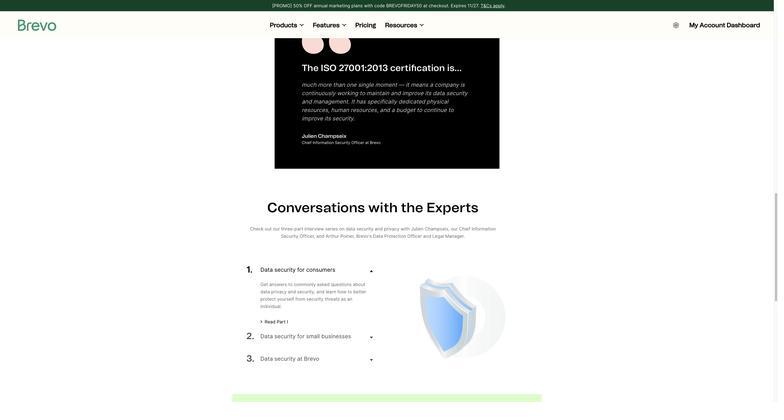 Task type: vqa. For each thing, say whether or not it's contained in the screenshot.
the left Officer
yes



Task type: describe. For each thing, give the bounding box(es) containing it.
button image
[[674, 23, 679, 28]]

expires
[[451, 3, 467, 8]]

champseix
[[318, 133, 347, 139]]

and down conversations with the experts
[[375, 226, 383, 232]]

dashboard
[[727, 21, 761, 29]]

0 vertical spatial its
[[425, 90, 432, 97]]

.
[[505, 3, 506, 8]]

for for small
[[297, 334, 305, 340]]

is...
[[447, 63, 462, 73]]

security inside check out our three-part interview series on data security and privacy with julien champseix, our chief information security officer, and arthur poirier, brevo's data protection officer and legal manager.
[[281, 234, 299, 239]]

specifically
[[367, 98, 397, 105]]

code
[[375, 3, 385, 8]]

security,
[[297, 289, 315, 295]]

—
[[399, 81, 404, 88]]

[promo]
[[272, 3, 292, 8]]

means
[[411, 81, 429, 88]]

officer inside julien champseix chief information security officer at brevo
[[352, 140, 364, 145]]

i
[[287, 320, 288, 325]]

0 horizontal spatial a
[[392, 107, 395, 114]]

0 horizontal spatial improve
[[302, 115, 323, 122]]

from
[[296, 297, 305, 302]]

and down continuously
[[302, 98, 312, 105]]

questions
[[331, 282, 352, 288]]

plans
[[352, 3, 363, 8]]

2 horizontal spatial at
[[424, 3, 428, 8]]

experts
[[427, 200, 479, 216]]

security inside check out our three-part interview series on data security and privacy with julien champseix, our chief information security officer, and arthur poirier, brevo's data protection officer and legal manager.
[[357, 226, 374, 232]]

dedicated
[[399, 98, 425, 105]]

champseix,
[[425, 226, 450, 232]]

consumers
[[306, 267, 336, 274]]

features link
[[313, 21, 347, 29]]

to up has
[[360, 90, 365, 97]]

apply
[[493, 3, 505, 8]]

the
[[401, 200, 424, 216]]

0 vertical spatial a
[[430, 81, 433, 88]]

more
[[318, 81, 332, 88]]

and down specifically
[[380, 107, 390, 114]]

t&cs
[[481, 3, 492, 8]]

out
[[265, 226, 272, 232]]

account
[[700, 21, 726, 29]]

continue
[[424, 107, 447, 114]]

marketing
[[329, 3, 350, 8]]

0 horizontal spatial at
[[297, 356, 303, 363]]

continuously
[[302, 90, 336, 97]]

part
[[295, 226, 303, 232]]

learn
[[326, 289, 336, 295]]

data security for consumers
[[261, 267, 336, 274]]

my account dashboard
[[690, 21, 761, 29]]

to right continue
[[449, 107, 454, 114]]

security inside julien champseix chief information security officer at brevo
[[335, 140, 350, 145]]

to down dedicated
[[417, 107, 422, 114]]

than
[[333, 81, 345, 88]]

data inside check out our three-part interview series on data security and privacy with julien champseix, our chief information security officer, and arthur poirier, brevo's data protection officer and legal manager.
[[346, 226, 355, 232]]

at inside julien champseix chief information security officer at brevo
[[365, 140, 369, 145]]

and up yourself at left bottom
[[288, 289, 296, 295]]

data for data security for consumers
[[261, 267, 273, 274]]

read
[[265, 320, 276, 325]]

maintain
[[367, 90, 389, 97]]

data inside get answers to commonly asked questions about data privacy and security, and learn how to better protect yourself from security threats as an individual.
[[261, 289, 270, 295]]

part
[[277, 320, 286, 325]]

budget
[[396, 107, 415, 114]]

resources
[[385, 21, 418, 29]]

brevo inside julien champseix chief information security officer at brevo
[[370, 140, 381, 145]]

27001:2013
[[339, 63, 388, 73]]

it
[[351, 98, 355, 105]]

data for data security for small businesses
[[261, 334, 273, 340]]

protect
[[261, 297, 276, 302]]

human
[[331, 107, 349, 114]]

much more than one single moment — it means a company is continuously working to maintain and improve its data security and management. it has specifically dedicated physical resources, human resources, and a budget to continue to improve its security.
[[302, 81, 468, 122]]

my
[[690, 21, 699, 29]]

and down asked
[[317, 289, 325, 295]]

the
[[302, 63, 319, 73]]

read part i link
[[261, 319, 288, 325]]

chief inside check out our three-part interview series on data security and privacy with julien champseix, our chief information security officer, and arthur poirier, brevo's data protection officer and legal manager.
[[459, 226, 471, 232]]

data for data security at brevo
[[261, 356, 273, 363]]

1 horizontal spatial improve
[[403, 90, 424, 97]]

it
[[406, 81, 409, 88]]

50%
[[293, 3, 303, 8]]

individual.
[[261, 304, 282, 310]]

11/27.
[[468, 3, 480, 8]]

the iso 27001:2013 certification is...
[[302, 63, 462, 73]]

pricing
[[356, 21, 376, 29]]

products link
[[270, 21, 304, 29]]

and left legal
[[423, 234, 431, 239]]

series
[[325, 226, 338, 232]]

and down —
[[391, 90, 401, 97]]

single
[[358, 81, 374, 88]]

checkout.
[[429, 3, 450, 8]]

products
[[270, 21, 297, 29]]

with inside check out our three-part interview series on data security and privacy with julien champseix, our chief information security officer, and arthur poirier, brevo's data protection officer and legal manager.
[[401, 226, 410, 232]]

brevofriday50
[[386, 3, 422, 8]]

to right "answers"
[[288, 282, 293, 288]]

answers
[[269, 282, 287, 288]]

as
[[341, 297, 346, 302]]

t&cs apply link
[[481, 2, 505, 9]]

privacy inside check out our three-part interview series on data security and privacy with julien champseix, our chief information security officer, and arthur poirier, brevo's data protection officer and legal manager.
[[384, 226, 400, 232]]

data security for small businesses
[[261, 334, 351, 340]]

features
[[313, 21, 340, 29]]

3.
[[247, 354, 255, 365]]

pricing link
[[356, 21, 376, 29]]

how
[[338, 289, 347, 295]]



Task type: locate. For each thing, give the bounding box(es) containing it.
officer
[[352, 140, 364, 145], [408, 234, 422, 239]]

and down the interview
[[317, 234, 325, 239]]

data down get
[[261, 289, 270, 295]]

julien inside julien champseix chief information security officer at brevo
[[302, 133, 317, 139]]

0 vertical spatial officer
[[352, 140, 364, 145]]

moment
[[375, 81, 397, 88]]

its
[[425, 90, 432, 97], [325, 115, 331, 122]]

1 vertical spatial its
[[325, 115, 331, 122]]

about
[[353, 282, 365, 288]]

iso
[[321, 63, 337, 73]]

check out our three-part interview series on data security and privacy with julien champseix, our chief information security officer, and arthur poirier, brevo's data protection officer and legal manager.
[[250, 226, 496, 239]]

1 horizontal spatial a
[[430, 81, 433, 88]]

a right means
[[430, 81, 433, 88]]

1 vertical spatial at
[[365, 140, 369, 145]]

at
[[424, 3, 428, 8], [365, 140, 369, 145], [297, 356, 303, 363]]

asked
[[317, 282, 330, 288]]

resources link
[[385, 21, 424, 29]]

1 horizontal spatial resources,
[[351, 107, 379, 114]]

1 vertical spatial chief
[[459, 226, 471, 232]]

0 horizontal spatial julien
[[302, 133, 317, 139]]

security down champseix
[[335, 140, 350, 145]]

is
[[461, 81, 465, 88]]

management.
[[313, 98, 350, 105]]

company
[[435, 81, 459, 88]]

0 vertical spatial with
[[364, 3, 373, 8]]

its left security.
[[325, 115, 331, 122]]

get
[[261, 282, 268, 288]]

data security at brevo
[[261, 356, 319, 363]]

2 horizontal spatial data
[[433, 90, 445, 97]]

0 horizontal spatial its
[[325, 115, 331, 122]]

yourself
[[277, 297, 294, 302]]

information
[[313, 140, 334, 145], [472, 226, 496, 232]]

1 horizontal spatial its
[[425, 90, 432, 97]]

working
[[337, 90, 358, 97]]

our up the manager.
[[451, 226, 458, 232]]

0 vertical spatial security
[[335, 140, 350, 145]]

privacy down "answers"
[[271, 289, 287, 295]]

businesses
[[322, 334, 351, 340]]

information inside check out our three-part interview series on data security and privacy with julien champseix, our chief information security officer, and arthur poirier, brevo's data protection officer and legal manager.
[[472, 226, 496, 232]]

officer down security.
[[352, 140, 364, 145]]

2 vertical spatial data
[[261, 289, 270, 295]]

security inside 'much more than one single moment — it means a company is continuously working to maintain and improve its data security and management. it has specifically dedicated physical resources, human resources, and a budget to continue to improve its security.'
[[447, 90, 468, 97]]

2 resources, from the left
[[351, 107, 379, 114]]

1 horizontal spatial information
[[472, 226, 496, 232]]

security
[[335, 140, 350, 145], [281, 234, 299, 239]]

1 horizontal spatial brevo
[[370, 140, 381, 145]]

security inside get answers to commonly asked questions about data privacy and security, and learn how to better protect yourself from security threats as an individual.
[[307, 297, 324, 302]]

improve up dedicated
[[403, 90, 424, 97]]

with up check out our three-part interview series on data security and privacy with julien champseix, our chief information security officer, and arthur poirier, brevo's data protection officer and legal manager. in the bottom of the page
[[368, 200, 398, 216]]

data up poirier,
[[346, 226, 355, 232]]

has
[[356, 98, 366, 105]]

threats
[[325, 297, 340, 302]]

a left budget
[[392, 107, 395, 114]]

data right 3.
[[261, 356, 273, 363]]

much
[[302, 81, 317, 88]]

small
[[306, 334, 320, 340]]

resources, down has
[[351, 107, 379, 114]]

better
[[353, 289, 366, 295]]

0 horizontal spatial our
[[273, 226, 280, 232]]

[promo] 50% off annual marketing plans with code brevofriday50 at checkout. expires 11/27. t&cs apply .
[[272, 3, 506, 8]]

1 vertical spatial privacy
[[271, 289, 287, 295]]

1.
[[247, 265, 253, 275]]

1 horizontal spatial privacy
[[384, 226, 400, 232]]

2 vertical spatial at
[[297, 356, 303, 363]]

protection
[[384, 234, 406, 239]]

data down read at bottom
[[261, 334, 273, 340]]

2 vertical spatial with
[[401, 226, 410, 232]]

read part i
[[265, 320, 288, 325]]

and
[[391, 90, 401, 97], [302, 98, 312, 105], [380, 107, 390, 114], [375, 226, 383, 232], [317, 234, 325, 239], [423, 234, 431, 239], [288, 289, 296, 295], [317, 289, 325, 295]]

0 vertical spatial brevo
[[370, 140, 381, 145]]

three-
[[281, 226, 295, 232]]

2 for from the top
[[297, 334, 305, 340]]

0 horizontal spatial chief
[[302, 140, 312, 145]]

0 horizontal spatial security
[[281, 234, 299, 239]]

1 horizontal spatial our
[[451, 226, 458, 232]]

1 vertical spatial julien
[[411, 226, 424, 232]]

for up commonly
[[297, 267, 305, 274]]

officer,
[[300, 234, 315, 239]]

for left small
[[297, 334, 305, 340]]

1 vertical spatial brevo
[[304, 356, 319, 363]]

brevo image
[[18, 20, 56, 31]]

1 vertical spatial security
[[281, 234, 299, 239]]

1 horizontal spatial julien
[[411, 226, 424, 232]]

0 vertical spatial information
[[313, 140, 334, 145]]

check
[[250, 226, 264, 232]]

0 horizontal spatial data
[[261, 289, 270, 295]]

conversations
[[267, 200, 365, 216]]

interview
[[305, 226, 324, 232]]

1 horizontal spatial chief
[[459, 226, 471, 232]]

1 our from the left
[[273, 226, 280, 232]]

an
[[347, 297, 353, 302]]

a
[[430, 81, 433, 88], [392, 107, 395, 114]]

to
[[360, 90, 365, 97], [417, 107, 422, 114], [449, 107, 454, 114], [288, 282, 293, 288], [348, 289, 352, 295]]

poirier,
[[341, 234, 355, 239]]

data up get
[[261, 267, 273, 274]]

1 for from the top
[[297, 267, 305, 274]]

off
[[304, 3, 313, 8]]

julien inside check out our three-part interview series on data security and privacy with julien champseix, our chief information security officer, and arthur poirier, brevo's data protection officer and legal manager.
[[411, 226, 424, 232]]

data inside check out our three-part interview series on data security and privacy with julien champseix, our chief information security officer, and arthur poirier, brevo's data protection officer and legal manager.
[[373, 234, 383, 239]]

julien
[[302, 133, 317, 139], [411, 226, 424, 232]]

data
[[433, 90, 445, 97], [346, 226, 355, 232], [261, 289, 270, 295]]

1 horizontal spatial officer
[[408, 234, 422, 239]]

legal
[[433, 234, 444, 239]]

security.
[[333, 115, 355, 122]]

2 our from the left
[[451, 226, 458, 232]]

0 vertical spatial improve
[[403, 90, 424, 97]]

information inside julien champseix chief information security officer at brevo
[[313, 140, 334, 145]]

0 horizontal spatial brevo
[[304, 356, 319, 363]]

0 vertical spatial data
[[433, 90, 445, 97]]

one
[[347, 81, 357, 88]]

our
[[273, 226, 280, 232], [451, 226, 458, 232]]

1 vertical spatial data
[[346, 226, 355, 232]]

with up the protection
[[401, 226, 410, 232]]

privacy up the protection
[[384, 226, 400, 232]]

data up the physical
[[433, 90, 445, 97]]

chief inside julien champseix chief information security officer at brevo
[[302, 140, 312, 145]]

commonly
[[294, 282, 316, 288]]

0 vertical spatial for
[[297, 267, 305, 274]]

brevo's
[[356, 234, 372, 239]]

0 vertical spatial privacy
[[384, 226, 400, 232]]

chief
[[302, 140, 312, 145], [459, 226, 471, 232]]

0 vertical spatial chief
[[302, 140, 312, 145]]

arthur
[[326, 234, 339, 239]]

with left code
[[364, 3, 373, 8]]

0 horizontal spatial information
[[313, 140, 334, 145]]

1 horizontal spatial security
[[335, 140, 350, 145]]

for for consumers
[[297, 267, 305, 274]]

julien left 'champseix,'
[[411, 226, 424, 232]]

conversations with the experts
[[267, 200, 479, 216]]

improve down management.
[[302, 115, 323, 122]]

1 vertical spatial information
[[472, 226, 496, 232]]

on
[[339, 226, 345, 232]]

security
[[447, 90, 468, 97], [357, 226, 374, 232], [275, 267, 296, 274], [307, 297, 324, 302], [275, 334, 296, 340], [275, 356, 296, 363]]

0 horizontal spatial privacy
[[271, 289, 287, 295]]

0 horizontal spatial resources,
[[302, 107, 330, 114]]

improve
[[403, 90, 424, 97], [302, 115, 323, 122]]

1 vertical spatial a
[[392, 107, 395, 114]]

1 vertical spatial for
[[297, 334, 305, 340]]

with
[[364, 3, 373, 8], [368, 200, 398, 216], [401, 226, 410, 232]]

1 resources, from the left
[[302, 107, 330, 114]]

officer right the protection
[[408, 234, 422, 239]]

1 vertical spatial officer
[[408, 234, 422, 239]]

resources, down continuously
[[302, 107, 330, 114]]

its down means
[[425, 90, 432, 97]]

privacy inside get answers to commonly asked questions about data privacy and security, and learn how to better protect yourself from security threats as an individual.
[[271, 289, 287, 295]]

for
[[297, 267, 305, 274], [297, 334, 305, 340]]

0 vertical spatial at
[[424, 3, 428, 8]]

data right brevo's
[[373, 234, 383, 239]]

1 horizontal spatial at
[[365, 140, 369, 145]]

1 horizontal spatial data
[[346, 226, 355, 232]]

officer inside check out our three-part interview series on data security and privacy with julien champseix, our chief information security officer, and arthur poirier, brevo's data protection officer and legal manager.
[[408, 234, 422, 239]]

0 vertical spatial julien
[[302, 133, 317, 139]]

data inside 'much more than one single moment — it means a company is continuously working to maintain and improve its data security and management. it has specifically dedicated physical resources, human resources, and a budget to continue to improve its security.'
[[433, 90, 445, 97]]

1 vertical spatial with
[[368, 200, 398, 216]]

julien left champseix
[[302, 133, 317, 139]]

security down three-
[[281, 234, 299, 239]]

get answers to commonly asked questions about data privacy and security, and learn how to better protect yourself from security threats as an individual.
[[261, 282, 366, 310]]

brevo
[[370, 140, 381, 145], [304, 356, 319, 363]]

manager.
[[445, 234, 465, 239]]

our right out at the bottom left
[[273, 226, 280, 232]]

data
[[373, 234, 383, 239], [261, 267, 273, 274], [261, 334, 273, 340], [261, 356, 273, 363]]

2.
[[247, 331, 254, 342]]

physical
[[427, 98, 449, 105]]

to up the an
[[348, 289, 352, 295]]

0 horizontal spatial officer
[[352, 140, 364, 145]]

1 vertical spatial improve
[[302, 115, 323, 122]]

my account dashboard link
[[690, 21, 761, 29]]



